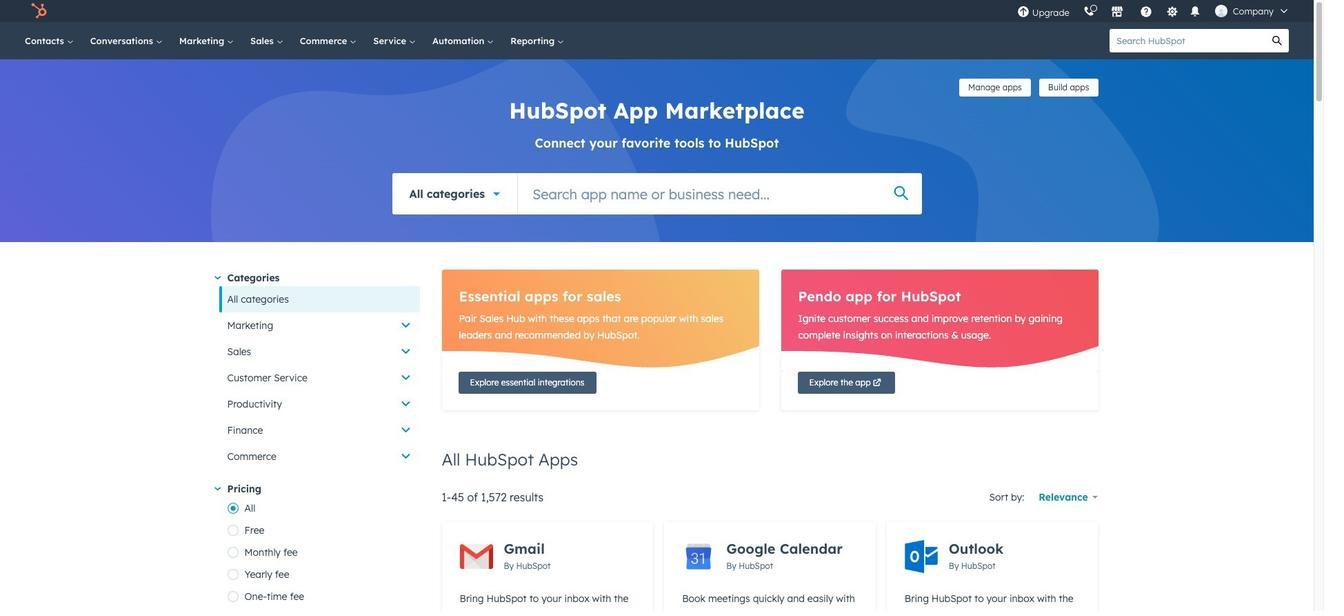 Task type: vqa. For each thing, say whether or not it's contained in the screenshot.
PAGES
no



Task type: describe. For each thing, give the bounding box(es) containing it.
jacob simon image
[[1215, 5, 1228, 17]]

Search app name or business need... search field
[[518, 173, 922, 215]]



Task type: locate. For each thing, give the bounding box(es) containing it.
pricing group
[[227, 497, 420, 611]]

caret image
[[214, 276, 221, 280]]

caret image
[[214, 487, 221, 491]]

marketplaces image
[[1111, 6, 1124, 19]]

Search HubSpot search field
[[1110, 29, 1266, 52]]

menu
[[1010, 0, 1298, 22]]



